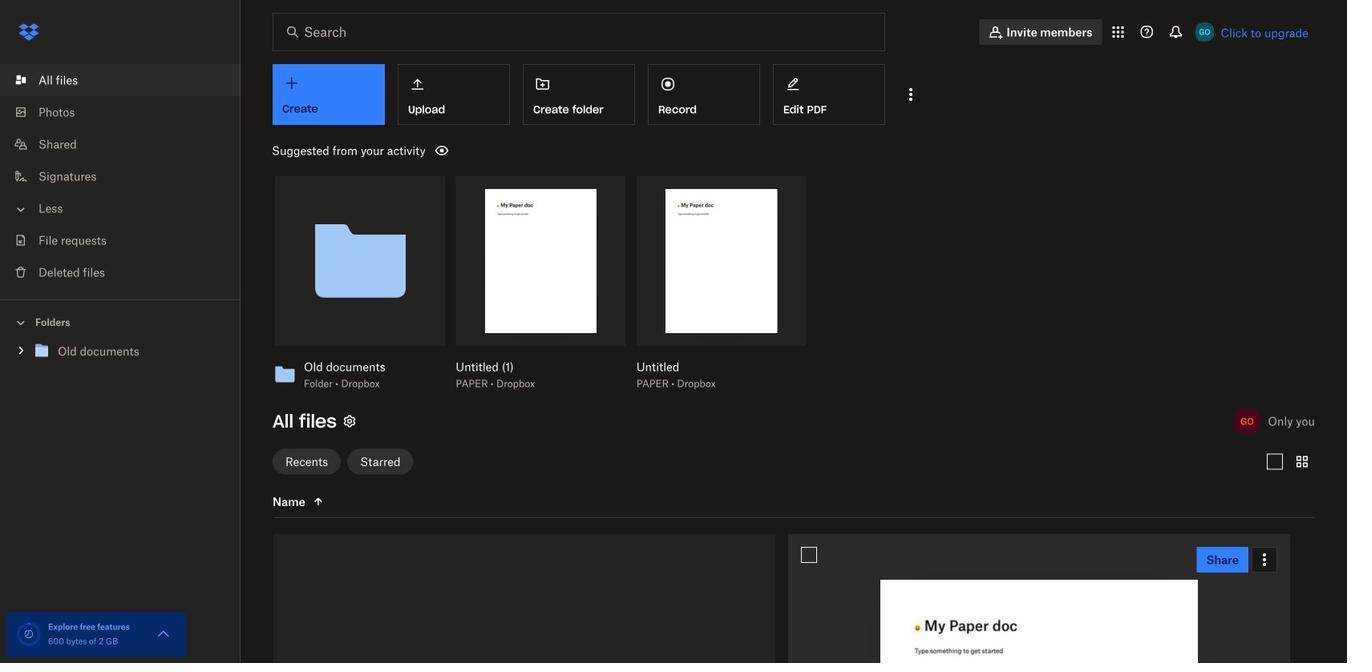 Task type: describe. For each thing, give the bounding box(es) containing it.
quota usage image
[[16, 622, 42, 648]]

Search in folder "Dropbox" text field
[[304, 22, 852, 42]]

quota usage progress bar
[[16, 622, 42, 648]]



Task type: locate. For each thing, give the bounding box(es) containing it.
less image
[[13, 202, 29, 218]]

file, _ my paper doc.paper row
[[788, 535, 1290, 664]]

list
[[0, 55, 241, 300]]

dropbox image
[[13, 16, 45, 48]]

folder settings image
[[340, 412, 359, 431]]

folder, old documents row
[[273, 535, 775, 664]]

list item
[[0, 64, 241, 96]]



Task type: vqa. For each thing, say whether or not it's contained in the screenshot.
list
yes



